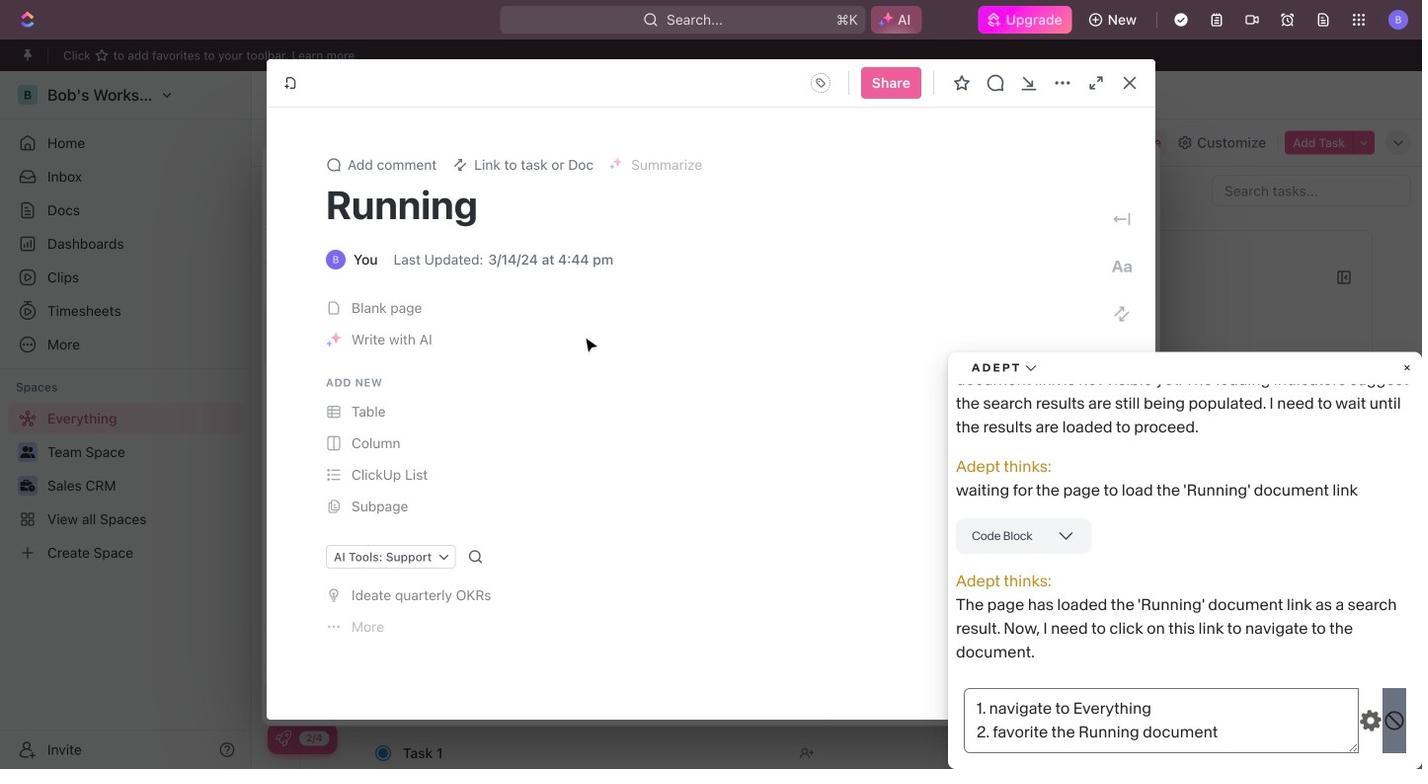 Task type: locate. For each thing, give the bounding box(es) containing it.
tree
[[8, 403, 243, 569]]

onboarding checklist button element
[[276, 731, 291, 747]]

Search or run a command… text field
[[282, 159, 431, 182]]

e83zz image
[[930, 392, 946, 407]]

qdq9q image
[[930, 356, 946, 372]]

sidebar navigation
[[0, 71, 252, 769]]



Task type: describe. For each thing, give the bounding box(es) containing it.
Search tasks... text field
[[1213, 176, 1410, 205]]

tree inside sidebar navigation
[[8, 403, 243, 569]]

onboarding checklist button image
[[276, 731, 291, 747]]

dropdown menu image
[[805, 67, 836, 99]]



Task type: vqa. For each thing, say whether or not it's contained in the screenshot.
e83Zz icon
yes



